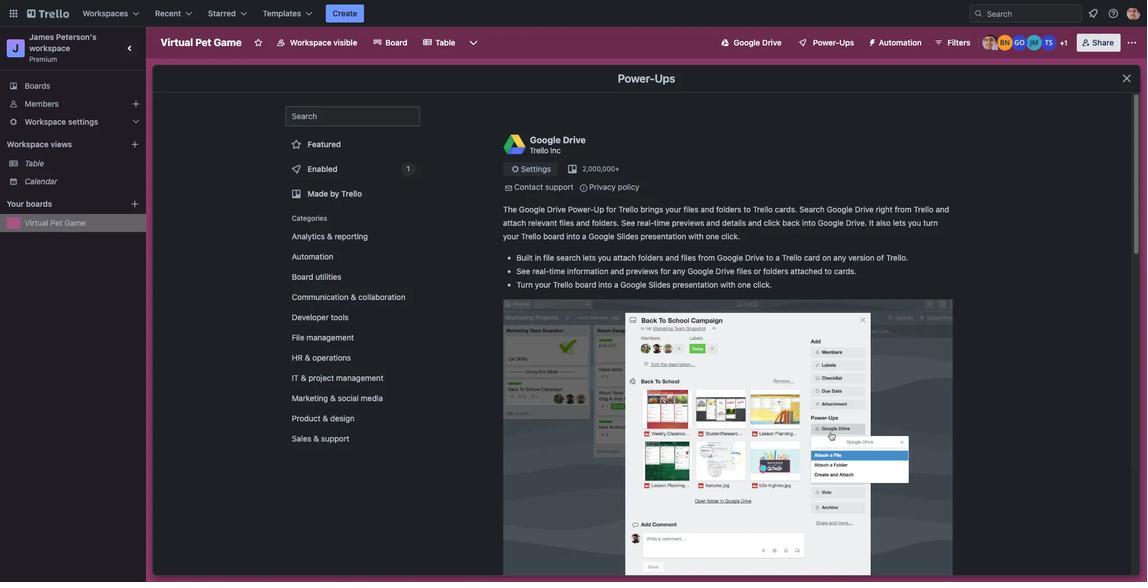 Task type: describe. For each thing, give the bounding box(es) containing it.
boards link
[[0, 77, 146, 95]]

james peterson's workspace premium
[[29, 32, 99, 64]]

peterson's
[[56, 32, 97, 42]]

reporting
[[335, 232, 368, 241]]

1 vertical spatial power-ups
[[618, 72, 676, 85]]

1 horizontal spatial james peterson (jamespeterson93) image
[[1127, 7, 1141, 20]]

project
[[309, 373, 334, 383]]

board link
[[366, 34, 414, 52]]

star or unstar board image
[[254, 38, 263, 47]]

operations
[[313, 353, 351, 363]]

workspace for workspace settings
[[25, 117, 66, 126]]

templates button
[[256, 4, 319, 22]]

workspace settings button
[[0, 113, 146, 131]]

lets inside 'built in file search lets you attach folders and files from google drive to a trello card on any version of trello. see real-time information and previews for any google drive files or folders attached to cards. turn your trello board into a google slides presentation with one click.'
[[583, 253, 596, 262]]

j link
[[7, 39, 25, 57]]

1 vertical spatial into
[[567, 232, 580, 241]]

google drive button
[[715, 34, 789, 52]]

& for sales
[[314, 434, 319, 443]]

file
[[544, 253, 554, 262]]

workspace visible
[[290, 38, 357, 47]]

communication & collaboration
[[292, 292, 406, 302]]

sales & support link
[[285, 430, 420, 448]]

developer
[[292, 312, 329, 322]]

contact support
[[515, 182, 574, 192]]

workspace
[[29, 43, 70, 53]]

recent
[[155, 8, 181, 18]]

settings
[[68, 117, 98, 126]]

0 vertical spatial management
[[307, 333, 354, 342]]

trello.
[[887, 253, 909, 262]]

1 vertical spatial to
[[767, 253, 774, 262]]

pet inside board name text box
[[195, 37, 211, 48]]

google drive trello inc
[[530, 135, 586, 155]]

with inside the google drive power-up for trello brings your files and folders to trello cards. search google drive right from trello and attach relevant files and folders. see real-time previews and details and click back into google drive. it also lets you turn your trello board into a google slides presentation with one click.
[[689, 232, 704, 241]]

categories
[[292, 214, 327, 223]]

product & design link
[[285, 410, 420, 428]]

templates
[[263, 8, 301, 18]]

workspaces button
[[76, 4, 146, 22]]

sm image for settings link
[[510, 164, 521, 175]]

trello right by
[[341, 189, 362, 198]]

inc
[[551, 145, 561, 155]]

1 vertical spatial management
[[336, 373, 384, 383]]

one inside the google drive power-up for trello brings your files and folders to trello cards. search google drive right from trello and attach relevant files and folders. see real-time previews and details and click back into google drive. it also lets you turn your trello board into a google slides presentation with one click.
[[706, 232, 720, 241]]

to inside the google drive power-up for trello brings your files and folders to trello cards. search google drive right from trello and attach relevant files and folders. see real-time previews and details and click back into google drive. it also lets you turn your trello board into a google slides presentation with one click.
[[744, 205, 751, 214]]

& for product
[[323, 414, 328, 423]]

click. inside 'built in file search lets you attach folders and files from google drive to a trello card on any version of trello. see real-time information and previews for any google drive files or folders attached to cards. turn your trello board into a google slides presentation with one click.'
[[754, 280, 772, 289]]

presentation inside the google drive power-up for trello brings your files and folders to trello cards. search google drive right from trello and attach relevant files and folders. see real-time previews and details and click back into google drive. it also lets you turn your trello board into a google slides presentation with one click.
[[641, 232, 687, 241]]

1 vertical spatial james peterson (jamespeterson93) image
[[983, 35, 999, 51]]

add board image
[[130, 200, 139, 209]]

turn
[[517, 280, 533, 289]]

james peterson's workspace link
[[29, 32, 99, 53]]

create
[[333, 8, 358, 18]]

drive up relevant
[[547, 205, 566, 214]]

google inside button
[[734, 38, 761, 47]]

you inside the google drive power-up for trello brings your files and folders to trello cards. search google drive right from trello and attach relevant files and folders. see real-time previews and details and click back into google drive. it also lets you turn your trello board into a google slides presentation with one click.
[[909, 218, 922, 228]]

featured link
[[285, 133, 420, 156]]

j
[[13, 42, 19, 55]]

sm image for "automation" button
[[864, 34, 879, 49]]

marketing & social media link
[[285, 389, 420, 407]]

0 horizontal spatial folders
[[639, 253, 664, 262]]

also
[[876, 218, 891, 228]]

product
[[292, 414, 321, 423]]

trello up attached
[[782, 253, 802, 262]]

developer tools
[[292, 312, 349, 322]]

google inside google drive trello inc
[[530, 135, 561, 145]]

analytics
[[292, 232, 325, 241]]

a inside the google drive power-up for trello brings your files and folders to trello cards. search google drive right from trello and attach relevant files and folders. see real-time previews and details and click back into google drive. it also lets you turn your trello board into a google slides presentation with one click.
[[582, 232, 587, 241]]

built
[[517, 253, 533, 262]]

drive.
[[846, 218, 867, 228]]

0 vertical spatial your
[[666, 205, 682, 214]]

settings link
[[503, 162, 558, 176]]

of
[[877, 253, 884, 262]]

1 horizontal spatial a
[[614, 280, 619, 289]]

privacy policy
[[590, 182, 640, 192]]

0 vertical spatial table link
[[417, 34, 462, 52]]

board for board
[[386, 38, 408, 47]]

& for communication
[[351, 292, 356, 302]]

1 horizontal spatial any
[[834, 253, 847, 262]]

for inside the google drive power-up for trello brings your files and folders to trello cards. search google drive right from trello and attach relevant files and folders. see real-time previews and details and click back into google drive. it also lets you turn your trello board into a google slides presentation with one click.
[[607, 205, 617, 214]]

search
[[800, 205, 825, 214]]

sales
[[292, 434, 312, 443]]

Search text field
[[285, 106, 420, 126]]

power-ups inside 'button'
[[813, 38, 855, 47]]

or
[[754, 266, 762, 276]]

filters
[[948, 38, 971, 47]]

trello up click
[[753, 205, 773, 214]]

files right relevant
[[559, 218, 574, 228]]

drive inside button
[[763, 38, 782, 47]]

board utilities
[[292, 272, 342, 282]]

real- inside 'built in file search lets you attach folders and files from google drive to a trello card on any version of trello. see real-time information and previews for any google drive files or folders attached to cards. turn your trello board into a google slides presentation with one click.'
[[533, 266, 550, 276]]

marketing
[[292, 393, 328, 403]]

jeremy miller (jeremymiller198) image
[[1027, 35, 1042, 51]]

search image
[[975, 9, 984, 18]]

trello up turn
[[914, 205, 934, 214]]

1 vertical spatial table link
[[25, 158, 139, 169]]

automation inside "automation" button
[[879, 38, 922, 47]]

one inside 'built in file search lets you attach folders and files from google drive to a trello card on any version of trello. see real-time information and previews for any google drive files or folders attached to cards. turn your trello board into a google slides presentation with one click.'
[[738, 280, 751, 289]]

attach inside 'built in file search lets you attach folders and files from google drive to a trello card on any version of trello. see real-time information and previews for any google drive files or folders attached to cards. turn your trello board into a google slides presentation with one click.'
[[614, 253, 636, 262]]

built in file search lets you attach folders and files from google drive to a trello card on any version of trello. see real-time information and previews for any google drive files or folders attached to cards. turn your trello board into a google slides presentation with one click.
[[517, 253, 909, 289]]

attach inside the google drive power-up for trello brings your files and folders to trello cards. search google drive right from trello and attach relevant files and folders. see real-time previews and details and click back into google drive. it also lets you turn your trello board into a google slides presentation with one click.
[[503, 218, 526, 228]]

1 vertical spatial support
[[321, 434, 350, 443]]

files left 'or'
[[737, 266, 752, 276]]

1 vertical spatial game
[[64, 218, 86, 228]]

time inside 'built in file search lets you attach folders and files from google drive to a trello card on any version of trello. see real-time information and previews for any google drive files or folders attached to cards. turn your trello board into a google slides presentation with one click.'
[[550, 266, 565, 276]]

virtual inside virtual pet game link
[[25, 218, 48, 228]]

drive left 'or'
[[716, 266, 735, 276]]

utilities
[[316, 272, 342, 282]]

trello down policy
[[619, 205, 639, 214]]

file management link
[[285, 329, 420, 347]]

design
[[330, 414, 355, 423]]

show menu image
[[1127, 37, 1138, 48]]

create a view image
[[130, 140, 139, 149]]

this member is an admin of this board. image
[[993, 46, 998, 51]]

it
[[870, 218, 874, 228]]

it & project management link
[[285, 369, 420, 387]]

files down the google drive power-up for trello brings your files and folders to trello cards. search google drive right from trello and attach relevant files and folders. see real-time previews and details and click back into google drive. it also lets you turn your trello board into a google slides presentation with one click.
[[681, 253, 696, 262]]

drive up it
[[855, 205, 874, 214]]

analytics & reporting
[[292, 232, 368, 241]]

analytics & reporting link
[[285, 228, 420, 246]]

ben nelson (bennelson96) image
[[997, 35, 1013, 51]]

1 horizontal spatial table
[[436, 38, 456, 47]]

back
[[783, 218, 800, 228]]

from inside 'built in file search lets you attach folders and files from google drive to a trello card on any version of trello. see real-time information and previews for any google drive files or folders attached to cards. turn your trello board into a google slides presentation with one click.'
[[699, 253, 715, 262]]

automation button
[[864, 34, 929, 52]]

folders.
[[592, 218, 620, 228]]

product & design
[[292, 414, 355, 423]]

create button
[[326, 4, 364, 22]]

your boards with 1 items element
[[7, 197, 114, 211]]

slides inside 'built in file search lets you attach folders and files from google drive to a trello card on any version of trello. see real-time information and previews for any google drive files or folders attached to cards. turn your trello board into a google slides presentation with one click.'
[[649, 280, 671, 289]]

1 horizontal spatial +
[[1060, 39, 1065, 47]]

made by trello link
[[285, 183, 420, 205]]

click
[[764, 218, 781, 228]]

board inside the google drive power-up for trello brings your files and folders to trello cards. search google drive right from trello and attach relevant files and folders. see real-time previews and details and click back into google drive. it also lets you turn your trello board into a google slides presentation with one click.
[[543, 232, 565, 241]]

0 horizontal spatial ups
[[655, 72, 676, 85]]

workspace views
[[7, 139, 72, 149]]

boards
[[25, 81, 50, 90]]

virtual pet game link
[[25, 218, 139, 229]]

search
[[557, 253, 581, 262]]

1 horizontal spatial 1
[[1065, 39, 1068, 47]]

board inside 'built in file search lets you attach folders and files from google drive to a trello card on any version of trello. see real-time information and previews for any google drive files or folders attached to cards. turn your trello board into a google slides presentation with one click.'
[[575, 280, 597, 289]]

virtual pet game inside board name text box
[[161, 37, 242, 48]]

2 horizontal spatial folders
[[764, 266, 789, 276]]

relevant
[[528, 218, 557, 228]]

starred button
[[201, 4, 254, 22]]



Task type: vqa. For each thing, say whether or not it's contained in the screenshot.
2nd add image from the bottom of the page
no



Task type: locate. For each thing, give the bounding box(es) containing it.
0 vertical spatial any
[[834, 253, 847, 262]]

& for it
[[301, 373, 307, 383]]

pet down your boards with 1 items element
[[50, 218, 62, 228]]

2 horizontal spatial your
[[666, 205, 682, 214]]

google
[[734, 38, 761, 47], [530, 135, 561, 145], [519, 205, 545, 214], [827, 205, 853, 214], [818, 218, 844, 228], [589, 232, 615, 241], [718, 253, 743, 262], [688, 266, 714, 276], [621, 280, 647, 289]]

from right right
[[895, 205, 912, 214]]

2 vertical spatial power-
[[568, 205, 594, 214]]

click. inside the google drive power-up for trello brings your files and folders to trello cards. search google drive right from trello and attach relevant files and folders. see real-time previews and details and click back into google drive. it also lets you turn your trello board into a google slides presentation with one click.
[[722, 232, 740, 241]]

virtual pet game down starred
[[161, 37, 242, 48]]

game down starred dropdown button
[[214, 37, 242, 48]]

1 horizontal spatial into
[[599, 280, 612, 289]]

1 horizontal spatial support
[[545, 182, 574, 192]]

1 vertical spatial folders
[[639, 253, 664, 262]]

0 vertical spatial virtual
[[161, 37, 193, 48]]

cards. down version
[[834, 266, 857, 276]]

folders down brings
[[639, 253, 664, 262]]

1 horizontal spatial from
[[895, 205, 912, 214]]

pet down starred
[[195, 37, 211, 48]]

Board name text field
[[155, 34, 247, 52]]

0 vertical spatial +
[[1060, 39, 1065, 47]]

1 horizontal spatial to
[[767, 253, 774, 262]]

& right analytics
[[327, 232, 333, 241]]

share
[[1093, 38, 1114, 47]]

to up details
[[744, 205, 751, 214]]

settings
[[521, 164, 551, 174]]

1 horizontal spatial for
[[661, 266, 671, 276]]

1 vertical spatial ups
[[655, 72, 676, 85]]

0 horizontal spatial see
[[517, 266, 531, 276]]

0 horizontal spatial board
[[292, 272, 313, 282]]

sm image up contact
[[510, 164, 521, 175]]

one
[[706, 232, 720, 241], [738, 280, 751, 289]]

folders up details
[[717, 205, 742, 214]]

privacy policy link
[[590, 182, 640, 192]]

automation up the board utilities
[[292, 252, 334, 261]]

trello inside google drive trello inc
[[530, 145, 549, 155]]

0 vertical spatial a
[[582, 232, 587, 241]]

0 vertical spatial board
[[386, 38, 408, 47]]

drive up 2,000,000
[[563, 135, 586, 145]]

contact support link
[[515, 182, 574, 192]]

presentation inside 'built in file search lets you attach folders and files from google drive to a trello card on any version of trello. see real-time information and previews for any google drive files or folders attached to cards. turn your trello board into a google slides presentation with one click.'
[[673, 280, 719, 289]]

table up calendar
[[25, 158, 44, 168]]

folders right 'or'
[[764, 266, 789, 276]]

sm image up the the
[[503, 183, 515, 194]]

0 vertical spatial slides
[[617, 232, 639, 241]]

folders inside the google drive power-up for trello brings your files and folders to trello cards. search google drive right from trello and attach relevant files and folders. see real-time previews and details and click back into google drive. it also lets you turn your trello board into a google slides presentation with one click.
[[717, 205, 742, 214]]

1 horizontal spatial slides
[[649, 280, 671, 289]]

automation left filters "button" on the top right
[[879, 38, 922, 47]]

screenshot image
[[503, 300, 953, 582]]

attach down folders. at the top of page
[[614, 253, 636, 262]]

the
[[503, 205, 517, 214]]

your boards
[[7, 199, 52, 209]]

power-
[[813, 38, 840, 47], [618, 72, 655, 85], [568, 205, 594, 214]]

1 horizontal spatial your
[[535, 280, 551, 289]]

presentation
[[641, 232, 687, 241], [673, 280, 719, 289]]

0 horizontal spatial lets
[[583, 253, 596, 262]]

1 vertical spatial board
[[575, 280, 597, 289]]

workspace settings
[[25, 117, 98, 126]]

ups inside power-ups 'button'
[[840, 38, 855, 47]]

real- inside the google drive power-up for trello brings your files and folders to trello cards. search google drive right from trello and attach relevant files and folders. see real-time previews and details and click back into google drive. it also lets you turn your trello board into a google slides presentation with one click.
[[638, 218, 654, 228]]

table link up calendar link
[[25, 158, 139, 169]]

workspace down members
[[25, 117, 66, 126]]

tara schultz (taraschultz7) image
[[1041, 35, 1057, 51]]

previews inside 'built in file search lets you attach folders and files from google drive to a trello card on any version of trello. see real-time information and previews for any google drive files or folders attached to cards. turn your trello board into a google slides presentation with one click.'
[[626, 266, 659, 276]]

for
[[607, 205, 617, 214], [661, 266, 671, 276]]

0 horizontal spatial your
[[503, 232, 519, 241]]

0 vertical spatial cards.
[[775, 205, 798, 214]]

board down relevant
[[543, 232, 565, 241]]

management down hr & operations link
[[336, 373, 384, 383]]

+ up privacy policy
[[615, 165, 620, 173]]

real- down brings
[[638, 218, 654, 228]]

privacy
[[590, 182, 616, 192]]

1 vertical spatial automation
[[292, 252, 334, 261]]

attach down the the
[[503, 218, 526, 228]]

see right folders. at the top of page
[[622, 218, 635, 228]]

0 vertical spatial table
[[436, 38, 456, 47]]

on
[[823, 253, 832, 262]]

from down the google drive power-up for trello brings your files and folders to trello cards. search google drive right from trello and attach relevant files and folders. see real-time previews and details and click back into google drive. it also lets you turn your trello board into a google slides presentation with one click.
[[699, 253, 715, 262]]

sm image right power-ups 'button'
[[864, 34, 879, 49]]

it & project management
[[292, 373, 384, 383]]

policy
[[618, 182, 640, 192]]

from inside the google drive power-up for trello brings your files and folders to trello cards. search google drive right from trello and attach relevant files and folders. see real-time previews and details and click back into google drive. it also lets you turn your trello board into a google slides presentation with one click.
[[895, 205, 912, 214]]

& right hr
[[305, 353, 310, 363]]

1 vertical spatial from
[[699, 253, 715, 262]]

board for board utilities
[[292, 272, 313, 282]]

google drive
[[734, 38, 782, 47]]

0 vertical spatial real-
[[638, 218, 654, 228]]

& for marketing
[[330, 393, 336, 403]]

0 horizontal spatial james peterson (jamespeterson93) image
[[983, 35, 999, 51]]

automation link
[[285, 248, 420, 266]]

collaboration
[[359, 292, 406, 302]]

recent button
[[148, 4, 199, 22]]

power- inside the google drive power-up for trello brings your files and folders to trello cards. search google drive right from trello and attach relevant files and folders. see real-time previews and details and click back into google drive. it also lets you turn your trello board into a google slides presentation with one click.
[[568, 205, 594, 214]]

0 vertical spatial time
[[654, 218, 670, 228]]

1 horizontal spatial with
[[721, 280, 736, 289]]

1 horizontal spatial you
[[909, 218, 922, 228]]

see inside 'built in file search lets you attach folders and files from google drive to a trello card on any version of trello. see real-time information and previews for any google drive files or folders attached to cards. turn your trello board into a google slides presentation with one click.'
[[517, 266, 531, 276]]

0 horizontal spatial any
[[673, 266, 686, 276]]

gary orlando (garyorlando) image
[[1012, 35, 1028, 51]]

your right brings
[[666, 205, 682, 214]]

workspace left views
[[7, 139, 49, 149]]

0 horizontal spatial board
[[543, 232, 565, 241]]

0 horizontal spatial support
[[321, 434, 350, 443]]

1 vertical spatial see
[[517, 266, 531, 276]]

& for analytics
[[327, 232, 333, 241]]

1 vertical spatial time
[[550, 266, 565, 276]]

0 horizontal spatial table
[[25, 158, 44, 168]]

time down brings
[[654, 218, 670, 228]]

previews right information
[[626, 266, 659, 276]]

workspace navigation collapse icon image
[[123, 40, 138, 56]]

card
[[804, 253, 821, 262]]

click. down 'or'
[[754, 280, 772, 289]]

trello down relevant
[[521, 232, 541, 241]]

file management
[[292, 333, 354, 342]]

1 horizontal spatial previews
[[672, 218, 705, 228]]

virtual pet game
[[161, 37, 242, 48], [25, 218, 86, 228]]

1 vertical spatial any
[[673, 266, 686, 276]]

0 vertical spatial see
[[622, 218, 635, 228]]

power-ups
[[813, 38, 855, 47], [618, 72, 676, 85]]

you inside 'built in file search lets you attach folders and files from google drive to a trello card on any version of trello. see real-time information and previews for any google drive files or folders attached to cards. turn your trello board into a google slides presentation with one click.'
[[598, 253, 611, 262]]

cards.
[[775, 205, 798, 214], [834, 266, 857, 276]]

+ 1
[[1060, 39, 1068, 47]]

board left utilities
[[292, 272, 313, 282]]

to down click
[[767, 253, 774, 262]]

1 horizontal spatial ups
[[840, 38, 855, 47]]

back to home image
[[27, 4, 69, 22]]

trello down search
[[553, 280, 573, 289]]

& right sales
[[314, 434, 319, 443]]

0 horizontal spatial power-
[[568, 205, 594, 214]]

drive
[[763, 38, 782, 47], [563, 135, 586, 145], [547, 205, 566, 214], [855, 205, 874, 214], [746, 253, 764, 262], [716, 266, 735, 276]]

details
[[722, 218, 746, 228]]

time
[[654, 218, 670, 228], [550, 266, 565, 276]]

0 horizontal spatial slides
[[617, 232, 639, 241]]

0 vertical spatial pet
[[195, 37, 211, 48]]

workspace left visible
[[290, 38, 332, 47]]

featured
[[308, 139, 341, 149]]

made
[[308, 189, 328, 198]]

you up information
[[598, 253, 611, 262]]

game down your boards with 1 items element
[[64, 218, 86, 228]]

& for hr
[[305, 353, 310, 363]]

into down search
[[802, 218, 816, 228]]

starred
[[208, 8, 236, 18]]

cards. inside the google drive power-up for trello brings your files and folders to trello cards. search google drive right from trello and attach relevant files and folders. see real-time previews and details and click back into google drive. it also lets you turn your trello board into a google slides presentation with one click.
[[775, 205, 798, 214]]

open information menu image
[[1108, 8, 1120, 19]]

real- down in
[[533, 266, 550, 276]]

files right brings
[[684, 205, 699, 214]]

2 vertical spatial your
[[535, 280, 551, 289]]

previews inside the google drive power-up for trello brings your files and folders to trello cards. search google drive right from trello and attach relevant files and folders. see real-time previews and details and click back into google drive. it also lets you turn your trello board into a google slides presentation with one click.
[[672, 218, 705, 228]]

james peterson (jamespeterson93) image
[[1127, 7, 1141, 20], [983, 35, 999, 51]]

2 vertical spatial to
[[825, 266, 832, 276]]

sm image inside settings link
[[510, 164, 521, 175]]

with inside 'built in file search lets you attach folders and files from google drive to a trello card on any version of trello. see real-time information and previews for any google drive files or folders attached to cards. turn your trello board into a google slides presentation with one click.'
[[721, 280, 736, 289]]

2 horizontal spatial into
[[802, 218, 816, 228]]

drive up 'or'
[[746, 253, 764, 262]]

james
[[29, 32, 54, 42]]

0 vertical spatial virtual pet game
[[161, 37, 242, 48]]

drive right google drive icon at the top
[[763, 38, 782, 47]]

members
[[25, 99, 59, 108]]

support
[[545, 182, 574, 192], [321, 434, 350, 443]]

1 vertical spatial a
[[776, 253, 780, 262]]

virtual down recent dropdown button
[[161, 37, 193, 48]]

your inside 'built in file search lets you attach folders and files from google drive to a trello card on any version of trello. see real-time information and previews for any google drive files or folders attached to cards. turn your trello board into a google slides presentation with one click.'
[[535, 280, 551, 289]]

enabled
[[308, 164, 338, 174]]

sm image
[[864, 34, 879, 49], [510, 164, 521, 175], [503, 183, 515, 194]]

1 vertical spatial slides
[[649, 280, 671, 289]]

in
[[535, 253, 541, 262]]

0 notifications image
[[1087, 7, 1100, 20]]

hr & operations link
[[285, 349, 420, 367]]

by
[[330, 189, 339, 198]]

& left design
[[323, 414, 328, 423]]

board down information
[[575, 280, 597, 289]]

virtual down boards
[[25, 218, 48, 228]]

1 vertical spatial cards.
[[834, 266, 857, 276]]

into
[[802, 218, 816, 228], [567, 232, 580, 241], [599, 280, 612, 289]]

& down board utilities link
[[351, 292, 356, 302]]

your right turn
[[535, 280, 551, 289]]

members link
[[0, 95, 146, 113]]

Search field
[[984, 5, 1082, 22]]

0 horizontal spatial previews
[[626, 266, 659, 276]]

cards. inside 'built in file search lets you attach folders and files from google drive to a trello card on any version of trello. see real-time information and previews for any google drive files or folders attached to cards. turn your trello board into a google slides presentation with one click.'
[[834, 266, 857, 276]]

social
[[338, 393, 359, 403]]

1 vertical spatial lets
[[583, 253, 596, 262]]

lets inside the google drive power-up for trello brings your files and folders to trello cards. search google drive right from trello and attach relevant files and folders. see real-time previews and details and click back into google drive. it also lets you turn your trello board into a google slides presentation with one click.
[[893, 218, 906, 228]]

share button
[[1077, 34, 1121, 52]]

1 horizontal spatial time
[[654, 218, 670, 228]]

1 vertical spatial with
[[721, 280, 736, 289]]

table left customize views icon
[[436, 38, 456, 47]]

cards. up 'back'
[[775, 205, 798, 214]]

james peterson (jamespeterson93) image right open information menu image
[[1127, 7, 1141, 20]]

with
[[689, 232, 704, 241], [721, 280, 736, 289]]

attach
[[503, 218, 526, 228], [614, 253, 636, 262]]

contact
[[515, 182, 543, 192]]

power- inside 'button'
[[813, 38, 840, 47]]

0 horizontal spatial +
[[615, 165, 620, 173]]

lets up information
[[583, 253, 596, 262]]

1 vertical spatial click.
[[754, 280, 772, 289]]

game inside board name text box
[[214, 37, 242, 48]]

to
[[744, 205, 751, 214], [767, 253, 774, 262], [825, 266, 832, 276]]

2 vertical spatial a
[[614, 280, 619, 289]]

table
[[436, 38, 456, 47], [25, 158, 44, 168]]

primary element
[[0, 0, 1148, 27]]

management up operations
[[307, 333, 354, 342]]

0 horizontal spatial for
[[607, 205, 617, 214]]

0 horizontal spatial 1
[[407, 165, 410, 173]]

0 horizontal spatial with
[[689, 232, 704, 241]]

board
[[386, 38, 408, 47], [292, 272, 313, 282]]

1 horizontal spatial power-
[[618, 72, 655, 85]]

to down on
[[825, 266, 832, 276]]

support left sm image
[[545, 182, 574, 192]]

see inside the google drive power-up for trello brings your files and folders to trello cards. search google drive right from trello and attach relevant files and folders. see real-time previews and details and click back into google drive. it also lets you turn your trello board into a google slides presentation with one click.
[[622, 218, 635, 228]]

1 vertical spatial board
[[292, 272, 313, 282]]

1 vertical spatial your
[[503, 232, 519, 241]]

customize views image
[[468, 37, 479, 48]]

& left social at the bottom
[[330, 393, 336, 403]]

into down information
[[599, 280, 612, 289]]

it
[[292, 373, 299, 383]]

your
[[7, 199, 24, 209]]

1 vertical spatial workspace
[[25, 117, 66, 126]]

0 horizontal spatial virtual
[[25, 218, 48, 228]]

views
[[51, 139, 72, 149]]

1 horizontal spatial pet
[[195, 37, 211, 48]]

sm image inside "automation" button
[[864, 34, 879, 49]]

workspace
[[290, 38, 332, 47], [25, 117, 66, 126], [7, 139, 49, 149]]

2 vertical spatial sm image
[[503, 183, 515, 194]]

james peterson (jamespeterson93) image left gary orlando (garyorlando) icon on the right top of the page
[[983, 35, 999, 51]]

0 horizontal spatial pet
[[50, 218, 62, 228]]

1 vertical spatial power-
[[618, 72, 655, 85]]

0 horizontal spatial power-ups
[[618, 72, 676, 85]]

workspace inside button
[[290, 38, 332, 47]]

virtual inside board name text box
[[161, 37, 193, 48]]

table link left customize views icon
[[417, 34, 462, 52]]

0 vertical spatial sm image
[[864, 34, 879, 49]]

0 horizontal spatial automation
[[292, 252, 334, 261]]

calendar
[[25, 176, 57, 186]]

real-
[[638, 218, 654, 228], [533, 266, 550, 276]]

drive inside google drive trello inc
[[563, 135, 586, 145]]

into up search
[[567, 232, 580, 241]]

for inside 'built in file search lets you attach folders and files from google drive to a trello card on any version of trello. see real-time information and previews for any google drive files or folders attached to cards. turn your trello board into a google slides presentation with one click.'
[[661, 266, 671, 276]]

0 vertical spatial folders
[[717, 205, 742, 214]]

into inside 'built in file search lets you attach folders and files from google drive to a trello card on any version of trello. see real-time information and previews for any google drive files or folders attached to cards. turn your trello board into a google slides presentation with one click.'
[[599, 280, 612, 289]]

2 horizontal spatial to
[[825, 266, 832, 276]]

1 vertical spatial +
[[615, 165, 620, 173]]

1 horizontal spatial game
[[214, 37, 242, 48]]

& right it
[[301, 373, 307, 383]]

1 horizontal spatial folders
[[717, 205, 742, 214]]

virtual
[[161, 37, 193, 48], [25, 218, 48, 228]]

sales & support
[[292, 434, 350, 443]]

slides inside the google drive power-up for trello brings your files and folders to trello cards. search google drive right from trello and attach relevant files and folders. see real-time previews and details and click back into google drive. it also lets you turn your trello board into a google slides presentation with one click.
[[617, 232, 639, 241]]

hr & operations
[[292, 353, 351, 363]]

developer tools link
[[285, 309, 420, 327]]

lets right also
[[893, 218, 906, 228]]

0 horizontal spatial from
[[699, 253, 715, 262]]

previews left details
[[672, 218, 705, 228]]

marketing & social media
[[292, 393, 383, 403]]

2 horizontal spatial a
[[776, 253, 780, 262]]

1 vertical spatial virtual pet game
[[25, 218, 86, 228]]

trello left inc
[[530, 145, 549, 155]]

board right visible
[[386, 38, 408, 47]]

filters button
[[931, 34, 974, 52]]

1 horizontal spatial virtual
[[161, 37, 193, 48]]

time inside the google drive power-up for trello brings your files and folders to trello cards. search google drive right from trello and attach relevant files and folders. see real-time previews and details and click back into google drive. it also lets you turn your trello board into a google slides presentation with one click.
[[654, 218, 670, 228]]

1 horizontal spatial one
[[738, 280, 751, 289]]

1 horizontal spatial see
[[622, 218, 635, 228]]

workspace for workspace visible
[[290, 38, 332, 47]]

2,000,000
[[583, 165, 615, 173]]

+ right 'tara schultz (taraschultz7)' icon
[[1060, 39, 1065, 47]]

see down 'built'
[[517, 266, 531, 276]]

click. down details
[[722, 232, 740, 241]]

version
[[849, 253, 875, 262]]

0 horizontal spatial into
[[567, 232, 580, 241]]

support down design
[[321, 434, 350, 443]]

board utilities link
[[285, 268, 420, 286]]

1 vertical spatial attach
[[614, 253, 636, 262]]

google drive icon image
[[722, 39, 730, 47]]

0 vertical spatial ups
[[840, 38, 855, 47]]

time down file
[[550, 266, 565, 276]]

0 vertical spatial previews
[[672, 218, 705, 228]]

automation inside automation "link"
[[292, 252, 334, 261]]

1 horizontal spatial attach
[[614, 253, 636, 262]]

virtual pet game down your boards with 1 items element
[[25, 218, 86, 228]]

sm image
[[578, 183, 590, 194]]

workspace visible button
[[270, 34, 364, 52]]

workspace inside dropdown button
[[25, 117, 66, 126]]

your up 'built'
[[503, 232, 519, 241]]

pet
[[195, 37, 211, 48], [50, 218, 62, 228]]

2,000,000 +
[[583, 165, 620, 173]]

you left turn
[[909, 218, 922, 228]]

right
[[876, 205, 893, 214]]

0 vertical spatial one
[[706, 232, 720, 241]]

1 vertical spatial virtual
[[25, 218, 48, 228]]

workspace for workspace views
[[7, 139, 49, 149]]

media
[[361, 393, 383, 403]]



